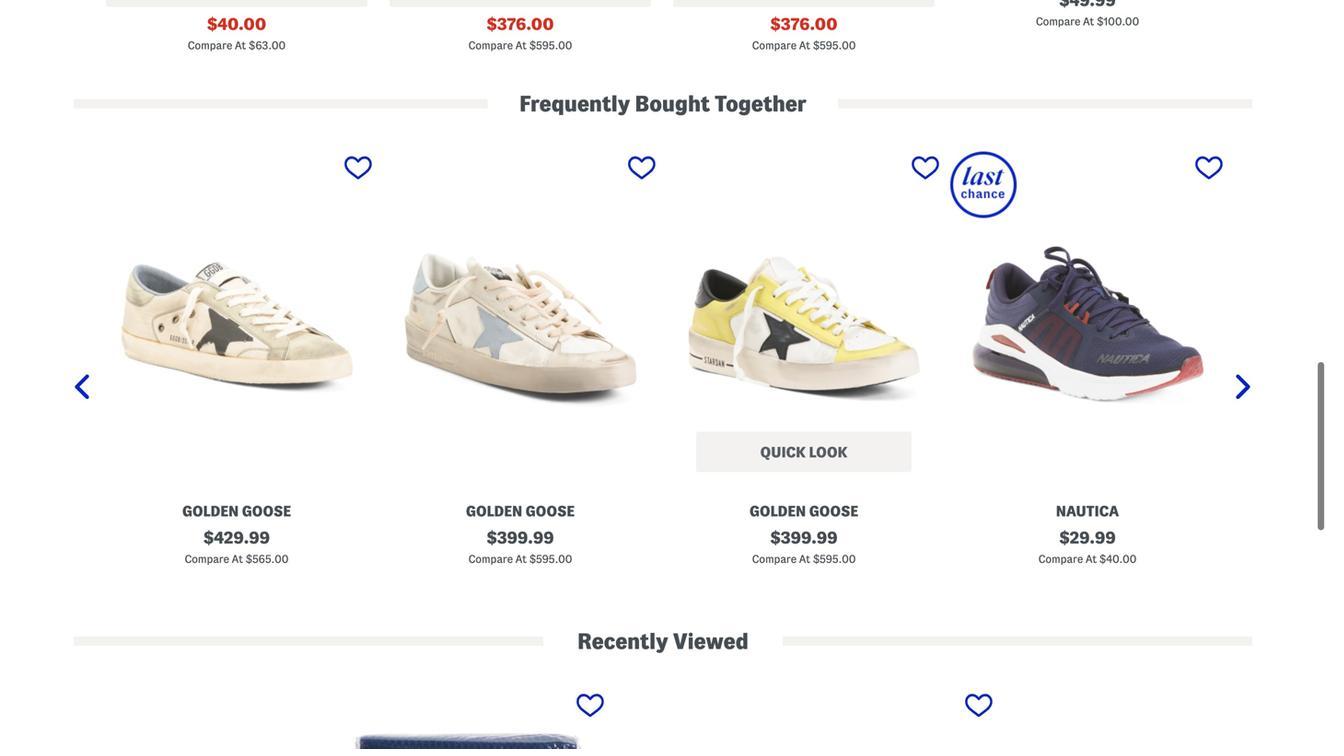 Task type: describe. For each thing, give the bounding box(es) containing it.
376.00 compare at 595.00 for second click or press b to reveal designer element from the left
[[469, 15, 573, 51]]

3 goose from the left
[[809, 503, 859, 519]]

1 399.99 from the left
[[497, 529, 554, 547]]

at inside 40.00 compare at 63.00
[[235, 40, 246, 51]]

recently
[[578, 629, 669, 653]]

2 399.99 from the left
[[781, 529, 838, 547]]

100.00
[[1104, 16, 1140, 27]]

40.00 inside 29.99 compare at 40.00
[[1107, 553, 1137, 565]]

565.00
[[253, 553, 289, 565]]

quick
[[761, 444, 806, 460]]

quick look button
[[697, 432, 912, 472]]

at inside 29.99 compare at 40.00
[[1086, 553, 1097, 565]]

frequently bought together list
[[0, 150, 1253, 627]]

golden goose for 399.99
[[466, 503, 575, 519]]

frequently
[[520, 92, 631, 116]]

golden for 429.99
[[182, 503, 239, 519]]

3 golden goose from the left
[[750, 503, 859, 519]]

2 click or press b to reveal designer element from the left
[[390, 0, 651, 7]]

bought
[[635, 92, 710, 116]]

viewed
[[673, 629, 749, 653]]

1 click or press b to reveal designer element from the left
[[106, 0, 368, 7]]

40.00 compare at 63.00
[[188, 15, 286, 51]]

golden goose for 429.99
[[182, 503, 291, 519]]

429.99
[[214, 529, 270, 547]]

look
[[809, 444, 848, 460]]

compare inside 429.99 compare at 565.00
[[185, 553, 229, 565]]

compare inside 29.99 compare at 40.00
[[1039, 553, 1084, 565]]

together
[[715, 92, 807, 116]]

nautica
[[1057, 503, 1120, 519]]

376.00 compare at 595.00 for third click or press b to reveal designer element
[[752, 15, 856, 51]]

at inside 429.99 compare at 565.00
[[232, 553, 243, 565]]



Task type: vqa. For each thing, say whether or not it's contained in the screenshot.


Task type: locate. For each thing, give the bounding box(es) containing it.
1 399.99 compare at 595.00 from the left
[[469, 529, 573, 565]]

0 horizontal spatial 399.99 compare at 595.00
[[469, 529, 573, 565]]

376.00
[[497, 15, 554, 33], [781, 15, 838, 33]]

1 horizontal spatial 399.99
[[781, 529, 838, 547]]

1 horizontal spatial goose
[[526, 503, 575, 519]]

click or press b to reveal designer element
[[106, 0, 368, 7], [390, 0, 651, 7], [673, 0, 935, 7]]

0 horizontal spatial goose
[[242, 503, 291, 519]]

376.00 compare at 595.00 up frequently on the top of page
[[469, 15, 573, 51]]

made in italy distressed leather sneakers image
[[383, 152, 658, 495]]

0 horizontal spatial 40.00
[[218, 15, 267, 33]]

cotton waffle weave blanket image
[[332, 689, 606, 749]]

1 golden goose from the left
[[182, 503, 291, 519]]

3 golden from the left
[[750, 503, 806, 519]]

40.00 up 63.00 on the top left of page
[[218, 15, 267, 33]]

2 golden from the left
[[466, 503, 523, 519]]

29.99 compare at 40.00
[[1039, 529, 1137, 565]]

made in italy leather sneakers image
[[667, 152, 942, 495]]

40.00 inside 40.00 compare at 63.00
[[218, 15, 267, 33]]

1 376.00 compare at 595.00 from the left
[[469, 15, 573, 51]]

1 horizontal spatial golden
[[466, 503, 523, 519]]

0 horizontal spatial golden goose
[[182, 503, 291, 519]]

at
[[1083, 16, 1095, 27], [235, 40, 246, 51], [516, 40, 527, 51], [799, 40, 811, 51], [232, 553, 243, 565], [516, 553, 527, 565], [799, 553, 811, 565], [1086, 553, 1097, 565]]

compare inside 40.00 compare at 63.00
[[188, 40, 232, 51]]

men's sport jogger shoes image
[[951, 152, 1225, 495]]

goose for 429.99
[[242, 503, 291, 519]]

2 399.99 compare at 595.00 from the left
[[752, 529, 856, 565]]

595.00
[[536, 40, 573, 51], [820, 40, 856, 51], [536, 553, 573, 565], [820, 553, 856, 565]]

29.99
[[1070, 529, 1116, 547]]

1 horizontal spatial 399.99 compare at 595.00
[[752, 529, 856, 565]]

40.00
[[218, 15, 267, 33], [1107, 553, 1137, 565]]

compare at 100.00
[[1036, 16, 1140, 27]]

2 goose from the left
[[526, 503, 575, 519]]

compare
[[1036, 16, 1081, 27], [188, 40, 232, 51], [469, 40, 513, 51], [752, 40, 797, 51], [185, 553, 229, 565], [469, 553, 513, 565], [752, 553, 797, 565], [1039, 553, 1084, 565]]

2 horizontal spatial goose
[[809, 503, 859, 519]]

frequently bought together
[[520, 92, 807, 116]]

2 horizontal spatial golden goose
[[750, 503, 859, 519]]

63.00
[[256, 40, 286, 51]]

2 horizontal spatial golden
[[750, 503, 806, 519]]

1 horizontal spatial golden goose
[[466, 503, 575, 519]]

1 vertical spatial 40.00
[[1107, 553, 1137, 565]]

golden goose
[[182, 503, 291, 519], [466, 503, 575, 519], [750, 503, 859, 519]]

0 vertical spatial 40.00
[[218, 15, 267, 33]]

0 horizontal spatial 399.99
[[497, 529, 554, 547]]

1 golden from the left
[[182, 503, 239, 519]]

1 376.00 from the left
[[497, 15, 554, 33]]

0 horizontal spatial 376.00 compare at 595.00
[[469, 15, 573, 51]]

1 horizontal spatial click or press b to reveal designer element
[[390, 0, 651, 7]]

goose
[[242, 503, 291, 519], [526, 503, 575, 519], [809, 503, 859, 519]]

3 click or press b to reveal designer element from the left
[[673, 0, 935, 7]]

399.99 compare at 595.00
[[469, 529, 573, 565], [752, 529, 856, 565]]

golden
[[182, 503, 239, 519], [466, 503, 523, 519], [750, 503, 806, 519]]

goose for 399.99
[[526, 503, 575, 519]]

2 golden goose from the left
[[466, 503, 575, 519]]

2 376.00 compare at 595.00 from the left
[[752, 15, 856, 51]]

golden for 399.99
[[466, 503, 523, 519]]

quick look
[[761, 444, 848, 460]]

0 horizontal spatial golden
[[182, 503, 239, 519]]

2 376.00 from the left
[[781, 15, 838, 33]]

1 horizontal spatial 376.00
[[781, 15, 838, 33]]

recently viewed
[[578, 629, 749, 653]]

men's made in italy leather casual sport sneakers image
[[100, 152, 374, 495]]

1 horizontal spatial 40.00
[[1107, 553, 1137, 565]]

376.00 compare at 595.00 up together
[[752, 15, 856, 51]]

399.99
[[497, 529, 554, 547], [781, 529, 838, 547]]

2 horizontal spatial click or press b to reveal designer element
[[673, 0, 935, 7]]

1 horizontal spatial 376.00 compare at 595.00
[[752, 15, 856, 51]]

1 goose from the left
[[242, 503, 291, 519]]

429.99 compare at 565.00
[[185, 529, 289, 565]]

376.00 compare at 595.00
[[469, 15, 573, 51], [752, 15, 856, 51]]

men's triumph 20 cushioned running sneakers image
[[720, 689, 995, 749]]

0 horizontal spatial 376.00
[[497, 15, 554, 33]]

40.00 down "29.99"
[[1107, 553, 1137, 565]]

0 horizontal spatial click or press b to reveal designer element
[[106, 0, 368, 7]]



